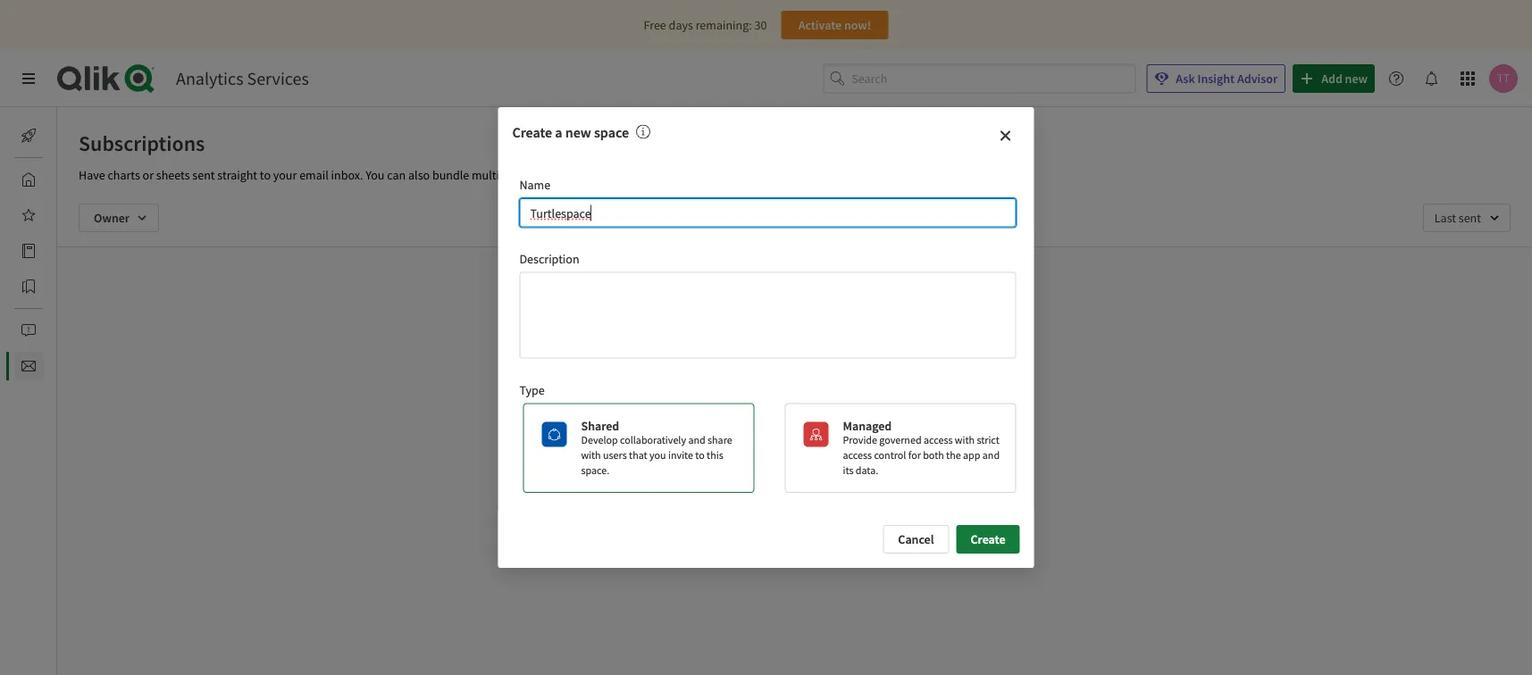 Task type: vqa. For each thing, say whether or not it's contained in the screenshot.
top sheet
yes



Task type: locate. For each thing, give the bounding box(es) containing it.
days
[[669, 17, 693, 33]]

0 vertical spatial with
[[955, 433, 975, 447]]

a
[[555, 124, 563, 141], [578, 167, 584, 183], [753, 400, 760, 416], [731, 418, 738, 434]]

1 horizontal spatial create
[[971, 531, 1006, 548]]

2 horizontal spatial and
[[983, 448, 1000, 462]]

click
[[812, 418, 838, 434]]

or right "share"
[[738, 436, 749, 452]]

1 vertical spatial and
[[688, 433, 706, 447]]

0 horizontal spatial with
[[581, 448, 601, 462]]

access
[[924, 433, 953, 447], [843, 448, 872, 462]]

subscriptions image
[[21, 359, 36, 374]]

0 horizontal spatial email
[[299, 167, 329, 183]]

new
[[565, 124, 591, 141]]

0 horizontal spatial and
[[618, 167, 638, 183]]

2 horizontal spatial or
[[792, 400, 803, 416]]

on down by
[[901, 418, 914, 434]]

advisor
[[1238, 71, 1278, 87]]

1 on from the left
[[715, 418, 729, 434]]

and down strict on the right bottom
[[983, 448, 1000, 462]]

easy
[[640, 167, 664, 183]]

app
[[815, 436, 835, 452], [963, 448, 981, 462]]

to left get
[[837, 436, 848, 452]]

sheet up the click
[[806, 400, 834, 416]]

with left strict on the right bottom
[[955, 433, 975, 447]]

a left regular
[[731, 418, 738, 434]]

a up regular
[[753, 400, 760, 416]]

1 horizontal spatial access
[[924, 433, 953, 447]]

governed
[[880, 433, 922, 447]]

30
[[755, 17, 767, 33]]

on
[[715, 418, 729, 434], [901, 418, 914, 434]]

filters region
[[57, 189, 1533, 247]]

access down provide
[[843, 448, 872, 462]]

your
[[273, 167, 297, 183]]

type
[[520, 382, 545, 398]]

create
[[512, 124, 552, 141], [971, 531, 1006, 548]]

the right in on the bottom right of page
[[795, 436, 812, 452]]

1 vertical spatial create
[[971, 531, 1006, 548]]

sheets
[[156, 167, 190, 183], [518, 167, 552, 183]]

2 horizontal spatial the
[[946, 448, 961, 462]]

0 vertical spatial chart
[[762, 400, 790, 416]]

1 horizontal spatial email
[[684, 418, 713, 434]]

sheets left sent on the top left of the page
[[156, 167, 190, 183]]

provide
[[843, 433, 877, 447]]

0 horizontal spatial create
[[512, 124, 552, 141]]

0 horizontal spatial sheets
[[156, 167, 190, 183]]

analytics services element
[[176, 67, 309, 90]]

regular
[[740, 418, 777, 434]]

1 vertical spatial or
[[792, 400, 803, 416]]

email down subscribe on the left bottom of the page
[[684, 418, 713, 434]]

0 vertical spatial email
[[299, 167, 329, 183]]

users
[[603, 448, 627, 462]]

subscribe to a chart or sheet to receive it by email on a regular basis. click 'subscribe' on the chart or sheet in the app to get started.
[[684, 400, 914, 452]]

1 horizontal spatial and
[[688, 433, 706, 447]]

that
[[629, 448, 648, 462]]

1 horizontal spatial chart
[[762, 400, 790, 416]]

chart down subscribe on the left bottom of the page
[[708, 436, 735, 452]]

shared
[[581, 418, 619, 434]]

with up space.
[[581, 448, 601, 462]]

cancel
[[898, 531, 934, 548]]

2 vertical spatial and
[[983, 448, 1000, 462]]

2 on from the left
[[901, 418, 914, 434]]

a inside create a new space dialog
[[555, 124, 563, 141]]

1 horizontal spatial on
[[901, 418, 914, 434]]

have
[[79, 167, 105, 183]]

1 vertical spatial sheet
[[751, 436, 780, 452]]

the right both
[[946, 448, 961, 462]]

sheet down regular
[[751, 436, 780, 452]]

1 horizontal spatial sheet
[[806, 400, 834, 416]]

have charts or sheets sent straight to your email inbox. you can also bundle multiple sheets into a quick and easy report.
[[79, 167, 702, 183]]

receive
[[850, 400, 887, 416]]

1 horizontal spatial with
[[955, 433, 975, 447]]

2 sheets from the left
[[518, 167, 552, 183]]

0 horizontal spatial chart
[[708, 436, 735, 452]]

or right charts
[[143, 167, 154, 183]]

option group inside create a new space dialog
[[516, 403, 1016, 493]]

option group
[[516, 403, 1016, 493]]

charts
[[108, 167, 140, 183]]

bundle
[[432, 167, 469, 183]]

create left 'new'
[[512, 124, 552, 141]]

or up 'basis.'
[[792, 400, 803, 416]]

insight
[[1198, 71, 1235, 87]]

free
[[644, 17, 666, 33]]

chart
[[762, 400, 790, 416], [708, 436, 735, 452]]

on down subscribe on the left bottom of the page
[[715, 418, 729, 434]]

1 horizontal spatial the
[[795, 436, 812, 452]]

searchbar element
[[823, 64, 1136, 93]]

can
[[387, 167, 406, 183]]

you
[[366, 167, 385, 183]]

and up invite
[[688, 433, 706, 447]]

and
[[618, 167, 638, 183], [688, 433, 706, 447], [983, 448, 1000, 462]]

to left this at the bottom
[[696, 448, 705, 462]]

collections image
[[21, 280, 36, 294]]

option group containing shared
[[516, 403, 1016, 493]]

subscriptions
[[79, 130, 205, 156]]

activate
[[799, 17, 842, 33]]

create inside button
[[971, 531, 1006, 548]]

for
[[909, 448, 921, 462]]

app down the click
[[815, 436, 835, 452]]

email
[[299, 167, 329, 183], [684, 418, 713, 434]]

the left this at the bottom
[[688, 436, 705, 452]]

1 horizontal spatial or
[[738, 436, 749, 452]]

create for create a new space
[[512, 124, 552, 141]]

the
[[688, 436, 705, 452], [795, 436, 812, 452], [946, 448, 961, 462]]

create a new space
[[512, 124, 629, 141]]

create right cancel button
[[971, 531, 1006, 548]]

1 horizontal spatial app
[[963, 448, 981, 462]]

0 horizontal spatial access
[[843, 448, 872, 462]]

0 horizontal spatial or
[[143, 167, 154, 183]]

0 vertical spatial create
[[512, 124, 552, 141]]

straight
[[217, 167, 257, 183]]

0 vertical spatial access
[[924, 433, 953, 447]]

0 vertical spatial sheet
[[806, 400, 834, 416]]

0 vertical spatial or
[[143, 167, 154, 183]]

home image
[[21, 172, 36, 187]]

1 vertical spatial email
[[684, 418, 713, 434]]

data.
[[856, 463, 879, 477]]

chart up regular
[[762, 400, 790, 416]]

with inside shared develop collaboratively and share with users that you invite to this space.
[[581, 448, 601, 462]]

sheets left into
[[518, 167, 552, 183]]

by
[[899, 400, 912, 416]]

activate now!
[[799, 17, 871, 33]]

or
[[143, 167, 154, 183], [792, 400, 803, 416], [738, 436, 749, 452]]

0 vertical spatial and
[[618, 167, 638, 183]]

also
[[408, 167, 430, 183]]

sheet
[[806, 400, 834, 416], [751, 436, 780, 452]]

email inside subscribe to a chart or sheet to receive it by email on a regular basis. click 'subscribe' on the chart or sheet in the app to get started.
[[684, 418, 713, 434]]

description
[[520, 251, 580, 267]]

email right your
[[299, 167, 329, 183]]

1 vertical spatial access
[[843, 448, 872, 462]]

a left 'new'
[[555, 124, 563, 141]]

managed
[[843, 418, 892, 434]]

to
[[260, 167, 271, 183], [740, 400, 751, 416], [837, 400, 848, 416], [837, 436, 848, 452], [696, 448, 705, 462]]

access up both
[[924, 433, 953, 447]]

0 horizontal spatial app
[[815, 436, 835, 452]]

both
[[923, 448, 944, 462]]

with
[[955, 433, 975, 447], [581, 448, 601, 462]]

0 horizontal spatial the
[[688, 436, 705, 452]]

and left easy
[[618, 167, 638, 183]]

create for create
[[971, 531, 1006, 548]]

1 vertical spatial with
[[581, 448, 601, 462]]

1 horizontal spatial sheets
[[518, 167, 552, 183]]

1 sheets from the left
[[156, 167, 190, 183]]

app down strict on the right bottom
[[963, 448, 981, 462]]

develop
[[581, 433, 618, 447]]

services
[[247, 67, 309, 90]]

Search text field
[[852, 64, 1136, 93]]

catalog
[[57, 243, 97, 259]]

to left your
[[260, 167, 271, 183]]

0 horizontal spatial on
[[715, 418, 729, 434]]



Task type: describe. For each thing, give the bounding box(es) containing it.
invite
[[668, 448, 693, 462]]

shared develop collaboratively and share with users that you invite to this space.
[[581, 418, 732, 477]]

getting started image
[[21, 129, 36, 143]]

app inside subscribe to a chart or sheet to receive it by email on a regular basis. click 'subscribe' on the chart or sheet in the app to get started.
[[815, 436, 835, 452]]

analytics
[[176, 67, 244, 90]]

ask insight advisor
[[1176, 71, 1278, 87]]

with inside managed provide governed access with strict access control for both the app and its data.
[[955, 433, 975, 447]]

it
[[890, 400, 897, 416]]

'subscribe'
[[840, 418, 898, 434]]

to up the click
[[837, 400, 848, 416]]

create a new space dialog
[[498, 107, 1034, 568]]

close image
[[999, 129, 1013, 143]]

app inside managed provide governed access with strict access control for both the app and its data.
[[963, 448, 981, 462]]

sent
[[192, 167, 215, 183]]

the inside managed provide governed access with strict access control for both the app and its data.
[[946, 448, 961, 462]]

open sidebar menu image
[[21, 71, 36, 86]]

its
[[843, 463, 854, 477]]

0 horizontal spatial sheet
[[751, 436, 780, 452]]

report.
[[666, 167, 702, 183]]

get
[[851, 436, 867, 452]]

collaboratively
[[620, 433, 686, 447]]

in
[[783, 436, 792, 452]]

and inside shared develop collaboratively and share with users that you invite to this space.
[[688, 433, 706, 447]]

catalog link
[[14, 237, 97, 265]]

Description text field
[[520, 272, 1016, 359]]

to up regular
[[740, 400, 751, 416]]

inbox.
[[331, 167, 363, 183]]

multiple
[[472, 167, 516, 183]]

ask insight advisor button
[[1147, 64, 1286, 93]]

started.
[[870, 436, 910, 452]]

ask
[[1176, 71, 1195, 87]]

Name text field
[[520, 199, 1016, 227]]

quick
[[587, 167, 615, 183]]

share
[[708, 433, 732, 447]]

and inside managed provide governed access with strict access control for both the app and its data.
[[983, 448, 1000, 462]]

you
[[650, 448, 666, 462]]

name
[[520, 177, 551, 193]]

remaining:
[[696, 17, 752, 33]]

create button
[[957, 525, 1020, 554]]

space.
[[581, 463, 610, 477]]

1 vertical spatial chart
[[708, 436, 735, 452]]

last sent image
[[1423, 204, 1511, 232]]

free days remaining: 30
[[644, 17, 767, 33]]

strict
[[977, 433, 1000, 447]]

space
[[594, 124, 629, 141]]

managed provide governed access with strict access control for both the app and its data.
[[843, 418, 1000, 477]]

cancel button
[[883, 525, 949, 554]]

subscribe
[[686, 400, 737, 416]]

this
[[707, 448, 724, 462]]

home link
[[14, 165, 89, 194]]

a right into
[[578, 167, 584, 183]]

analytics services
[[176, 67, 309, 90]]

into
[[555, 167, 575, 183]]

home
[[57, 172, 89, 188]]

navigation pane element
[[0, 114, 97, 388]]

to inside shared develop collaboratively and share with users that you invite to this space.
[[696, 448, 705, 462]]

now!
[[844, 17, 871, 33]]

basis.
[[780, 418, 810, 434]]

control
[[874, 448, 906, 462]]

2 vertical spatial or
[[738, 436, 749, 452]]

activate now! link
[[781, 11, 889, 39]]



